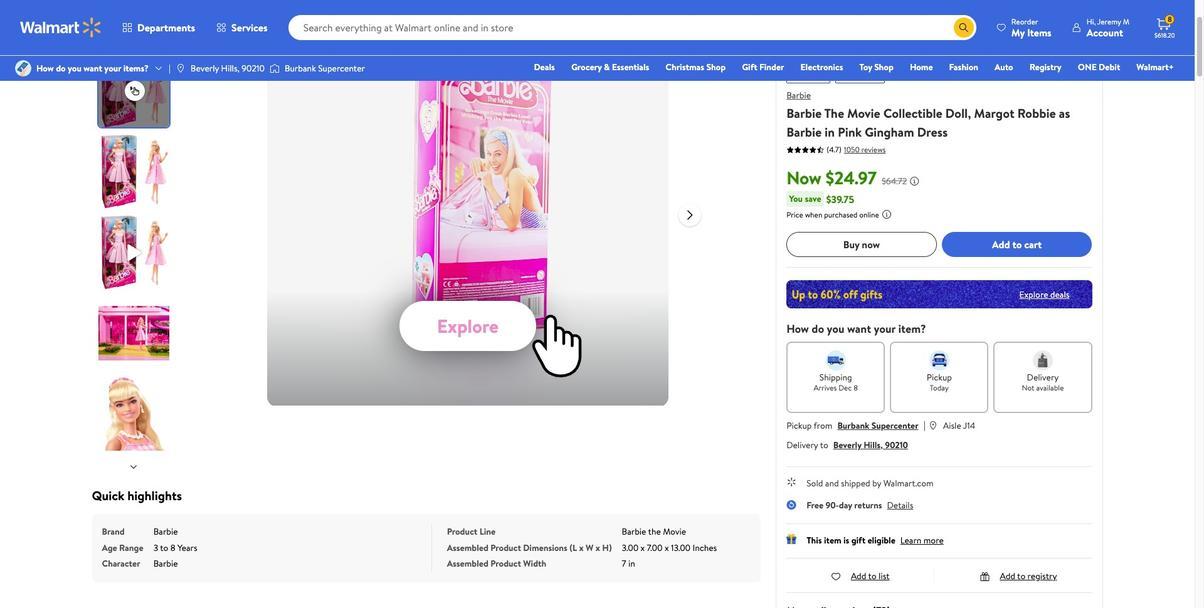 Task type: vqa. For each thing, say whether or not it's contained in the screenshot.
the leftmost  icon
yes



Task type: locate. For each thing, give the bounding box(es) containing it.
movie up 13.00
[[663, 526, 686, 538]]

details
[[887, 499, 913, 512]]

0 horizontal spatial shop
[[706, 61, 726, 73]]

Walmart Site-Wide search field
[[288, 15, 976, 40]]

to left list
[[868, 570, 877, 583]]

add left list
[[851, 570, 866, 583]]

add inside button
[[992, 238, 1010, 251]]

0 vertical spatial hills,
[[221, 62, 240, 75]]

1 vertical spatial hills,
[[864, 439, 883, 452]]

x left 7.00
[[641, 542, 645, 554]]

how do you want your item?
[[787, 321, 926, 337]]

delivery down intent image for delivery
[[1027, 371, 1059, 384]]

your left item?
[[874, 321, 896, 337]]

hills, down the services popup button at the top left
[[221, 62, 240, 75]]

1 vertical spatial supercenter
[[872, 420, 919, 432]]

the
[[824, 105, 844, 122]]

0 vertical spatial how
[[36, 62, 54, 75]]

8 up $618.20
[[1168, 14, 1172, 25]]

buy
[[843, 238, 860, 251]]

x right 7.00
[[665, 542, 669, 554]]

to down from
[[820, 439, 828, 452]]

1 horizontal spatial in
[[825, 124, 835, 140]]

2 shop from the left
[[874, 61, 894, 73]]

departments button
[[112, 13, 206, 43]]

1 vertical spatial assembled
[[447, 558, 488, 570]]

3 x from the left
[[641, 542, 645, 554]]

do
[[56, 62, 66, 75], [812, 321, 824, 337]]

 image down departments
[[176, 63, 186, 73]]

want left item?
[[847, 321, 871, 337]]

0 horizontal spatial  image
[[15, 60, 31, 77]]

product left line
[[447, 526, 477, 538]]

1 horizontal spatial delivery
[[1027, 371, 1059, 384]]

8
[[1168, 14, 1172, 25], [854, 383, 858, 393], [170, 542, 175, 554]]

1 horizontal spatial 8
[[854, 383, 858, 393]]

one debit link
[[1072, 60, 1126, 74]]

assembled
[[447, 542, 488, 554], [447, 558, 488, 570]]

this item is gift eligible learn more
[[807, 534, 944, 547]]

barbie for barbie
[[153, 558, 178, 570]]

you save $39.75
[[789, 192, 854, 206]]

product left width
[[491, 558, 521, 570]]

0 horizontal spatial delivery
[[787, 439, 818, 452]]

in right 7 at bottom right
[[628, 558, 635, 570]]

pickup for pickup from burbank supercenter |
[[787, 420, 812, 432]]

in
[[825, 124, 835, 140], [628, 558, 635, 570]]

quick
[[92, 487, 124, 504]]

0 vertical spatial want
[[84, 62, 102, 75]]

walmart+ link
[[1131, 60, 1180, 74]]

90210 down burbank supercenter button
[[885, 439, 908, 452]]

1 horizontal spatial burbank
[[838, 420, 869, 432]]

shop right christmas
[[706, 61, 726, 73]]

0 vertical spatial burbank
[[285, 62, 316, 75]]

shop
[[706, 61, 726, 73], [874, 61, 894, 73]]

0 vertical spatial pickup
[[927, 371, 952, 384]]

add to cart
[[992, 238, 1042, 251]]

pickup down intent image for pickup
[[927, 371, 952, 384]]

movie inside barbie barbie the movie collectible doll, margot robbie as barbie in pink gingham dress
[[847, 105, 880, 122]]

1 shop from the left
[[706, 61, 726, 73]]

range
[[119, 542, 143, 554]]

how do you want your items?
[[36, 62, 149, 75]]

doll,
[[945, 105, 971, 122]]

your for items?
[[104, 62, 121, 75]]

registry link
[[1024, 60, 1067, 74]]

quick highlights
[[92, 487, 182, 504]]

1 vertical spatial delivery
[[787, 439, 818, 452]]

0 horizontal spatial how
[[36, 62, 54, 75]]

to for cart
[[1013, 238, 1022, 251]]

0 vertical spatial |
[[169, 62, 170, 75]]

do up shipping in the right bottom of the page
[[812, 321, 824, 337]]

how for how do you want your item?
[[787, 321, 809, 337]]

0 vertical spatial your
[[104, 62, 121, 75]]

barbie inside barbie the movie assembled product dimensions (l x w x h)
[[622, 526, 646, 538]]

pickup left from
[[787, 420, 812, 432]]

product inside barbie the movie assembled product dimensions (l x w x h)
[[491, 542, 521, 554]]

8 inside shipping arrives dec 8
[[854, 383, 858, 393]]

1 vertical spatial 90210
[[885, 439, 908, 452]]

one debit
[[1078, 61, 1120, 73]]

hi,
[[1087, 16, 1096, 27]]

1 vertical spatial how
[[787, 321, 809, 337]]

1 horizontal spatial beverly
[[833, 439, 862, 452]]

departments
[[137, 21, 195, 34]]

90210
[[242, 62, 265, 75], [885, 439, 908, 452]]

product down line
[[491, 542, 521, 554]]

gift
[[851, 534, 866, 547]]

to inside button
[[1013, 238, 1022, 251]]

barbie the movie collectible doll, margot robbie as barbie in pink gingham dress - image 3 of 8 image
[[98, 216, 172, 289]]

to for registry
[[1017, 570, 1026, 583]]

your
[[104, 62, 121, 75], [874, 321, 896, 337]]

add to list
[[851, 570, 890, 583]]

1 horizontal spatial  image
[[176, 63, 186, 73]]

gift finder link
[[736, 60, 790, 74]]

how
[[36, 62, 54, 75], [787, 321, 809, 337]]

best seller
[[792, 70, 825, 81]]

1 vertical spatial want
[[847, 321, 871, 337]]

hills, down burbank supercenter button
[[864, 439, 883, 452]]

grocery & essentials link
[[566, 60, 655, 74]]

1 vertical spatial in
[[628, 558, 635, 570]]

7
[[622, 558, 626, 570]]

2 assembled from the top
[[447, 558, 488, 570]]

delivery down from
[[787, 439, 818, 452]]

1 horizontal spatial your
[[874, 321, 896, 337]]

beverly down the services popup button at the top left
[[191, 62, 219, 75]]

0 vertical spatial delivery
[[1027, 371, 1059, 384]]

you down the walmart image
[[68, 62, 81, 75]]

movie up pink
[[847, 105, 880, 122]]

1 vertical spatial pickup
[[787, 420, 812, 432]]

1 horizontal spatial shop
[[874, 61, 894, 73]]

0 vertical spatial you
[[68, 62, 81, 75]]

your for item?
[[874, 321, 896, 337]]

explore deals link
[[1014, 283, 1075, 306]]

x right the (l
[[579, 542, 584, 554]]

barbie
[[787, 89, 811, 102], [787, 105, 822, 122], [787, 124, 822, 140], [153, 526, 178, 538], [622, 526, 646, 538], [153, 558, 178, 570]]

shop for toy shop
[[874, 61, 894, 73]]

0 vertical spatial assembled
[[447, 542, 488, 554]]

want left the items?
[[84, 62, 102, 75]]

0 horizontal spatial you
[[68, 62, 81, 75]]

to
[[1013, 238, 1022, 251], [820, 439, 828, 452], [160, 542, 168, 554], [868, 570, 877, 583], [1017, 570, 1026, 583]]

w
[[586, 542, 593, 554]]

cart
[[1024, 238, 1042, 251]]

learn more about strikethrough prices image
[[909, 176, 920, 186]]

grocery & essentials
[[571, 61, 649, 73]]

1 horizontal spatial do
[[812, 321, 824, 337]]

do down the walmart image
[[56, 62, 66, 75]]

0 horizontal spatial 8
[[170, 542, 175, 554]]

 image down the walmart image
[[15, 60, 31, 77]]

delivery inside 'delivery not available'
[[1027, 371, 1059, 384]]

2 vertical spatial product
[[491, 558, 521, 570]]

christmas shop link
[[660, 60, 731, 74]]

seller
[[808, 70, 825, 81]]

0 horizontal spatial want
[[84, 62, 102, 75]]

0 vertical spatial product
[[447, 526, 477, 538]]

0 vertical spatial in
[[825, 124, 835, 140]]

0 vertical spatial 8
[[1168, 14, 1172, 25]]

you for how do you want your items?
[[68, 62, 81, 75]]

you up intent image for shipping
[[827, 321, 845, 337]]

aisle
[[943, 420, 961, 432]]

services button
[[206, 13, 278, 43]]

1 vertical spatial 8
[[854, 383, 858, 393]]

 image
[[270, 62, 280, 75]]

|
[[169, 62, 170, 75], [924, 418, 926, 432]]

1 vertical spatial |
[[924, 418, 926, 432]]

1 vertical spatial your
[[874, 321, 896, 337]]

0 vertical spatial 90210
[[242, 62, 265, 75]]

0 horizontal spatial beverly
[[191, 62, 219, 75]]

0 horizontal spatial 90210
[[242, 62, 265, 75]]

1 horizontal spatial supercenter
[[872, 420, 919, 432]]

add to list button
[[831, 570, 890, 583]]

barbie age range
[[102, 526, 178, 554]]

0 horizontal spatial burbank
[[285, 62, 316, 75]]

intent image for delivery image
[[1033, 351, 1053, 371]]

how for how do you want your items?
[[36, 62, 54, 75]]

highlights
[[127, 487, 182, 504]]

to left registry
[[1017, 570, 1026, 583]]

collectible
[[883, 105, 942, 122]]

burbank
[[285, 62, 316, 75], [838, 420, 869, 432]]

movie
[[847, 105, 880, 122], [663, 526, 686, 538]]

in up (4.7)
[[825, 124, 835, 140]]

auto link
[[989, 60, 1019, 74]]

to left cart
[[1013, 238, 1022, 251]]

gingham
[[865, 124, 914, 140]]

your left the items?
[[104, 62, 121, 75]]

pickup inside pickup from burbank supercenter |
[[787, 420, 812, 432]]

intent image for pickup image
[[929, 351, 949, 371]]

2 x from the left
[[596, 542, 600, 554]]

eko icon image
[[130, 86, 140, 96]]

beverly down pickup from burbank supercenter |
[[833, 439, 862, 452]]

1 vertical spatial product
[[491, 542, 521, 554]]

1050
[[844, 144, 860, 155]]

1 assembled from the top
[[447, 542, 488, 554]]

1 x from the left
[[579, 542, 584, 554]]

barbie inside barbie age range
[[153, 526, 178, 538]]

| left 'aisle'
[[924, 418, 926, 432]]

from
[[814, 420, 833, 432]]

dimensions
[[523, 542, 567, 554]]

 image for beverly
[[176, 63, 186, 73]]

movie inside barbie the movie assembled product dimensions (l x w x h)
[[663, 526, 686, 538]]

&
[[604, 61, 610, 73]]

to inside 3 to 8 years character
[[160, 542, 168, 554]]

0 horizontal spatial do
[[56, 62, 66, 75]]

0 vertical spatial do
[[56, 62, 66, 75]]

deals
[[1050, 288, 1070, 301]]

1 horizontal spatial |
[[924, 418, 926, 432]]

to right 3
[[160, 542, 168, 554]]

barbie link
[[787, 89, 811, 102]]

1 vertical spatial you
[[827, 321, 845, 337]]

1 vertical spatial do
[[812, 321, 824, 337]]

3.00
[[622, 542, 639, 554]]

2 vertical spatial 8
[[170, 542, 175, 554]]

1 horizontal spatial 90210
[[885, 439, 908, 452]]

0 vertical spatial beverly
[[191, 62, 219, 75]]

sold and shipped by walmart.com
[[807, 477, 934, 490]]

0 horizontal spatial movie
[[663, 526, 686, 538]]

barbie for barbie the movie assembled product dimensions (l x w x h)
[[622, 526, 646, 538]]

1 horizontal spatial movie
[[847, 105, 880, 122]]

0 vertical spatial supercenter
[[318, 62, 365, 75]]

today
[[930, 383, 949, 393]]

christmas
[[666, 61, 704, 73]]

learn
[[900, 534, 922, 547]]

price when purchased online
[[787, 209, 879, 220]]

1 vertical spatial burbank
[[838, 420, 869, 432]]

0 vertical spatial movie
[[847, 105, 880, 122]]

0 horizontal spatial hills,
[[221, 62, 240, 75]]

online
[[859, 209, 879, 220]]

x right w
[[596, 542, 600, 554]]

8 left years
[[170, 542, 175, 554]]

0 horizontal spatial pickup
[[787, 420, 812, 432]]

8 right dec
[[854, 383, 858, 393]]

4 x from the left
[[665, 542, 669, 554]]

pickup
[[927, 371, 952, 384], [787, 420, 812, 432]]

| right the items?
[[169, 62, 170, 75]]

beverly
[[191, 62, 219, 75], [833, 439, 862, 452]]

shipping arrives dec 8
[[814, 371, 858, 393]]

 image
[[15, 60, 31, 77], [176, 63, 186, 73]]

details button
[[887, 499, 913, 512]]

add left registry
[[1000, 570, 1015, 583]]

shop right toy
[[874, 61, 894, 73]]

2 horizontal spatial 8
[[1168, 14, 1172, 25]]

explore
[[1019, 288, 1048, 301]]

1 horizontal spatial you
[[827, 321, 845, 337]]

delivery for to
[[787, 439, 818, 452]]

1 vertical spatial movie
[[663, 526, 686, 538]]

90210 down services
[[242, 62, 265, 75]]

3.00 x 7.00 x 13.00 inches assembled product width
[[447, 542, 717, 570]]

(4.7)
[[827, 144, 841, 155]]

1 horizontal spatial want
[[847, 321, 871, 337]]

add left cart
[[992, 238, 1010, 251]]

and
[[825, 477, 839, 490]]

legal information image
[[882, 209, 892, 220]]

best
[[792, 70, 806, 81]]

supercenter inside pickup from burbank supercenter |
[[872, 420, 919, 432]]

add for add to list
[[851, 570, 866, 583]]

dress
[[917, 124, 948, 140]]

product line
[[447, 526, 496, 538]]

1 horizontal spatial how
[[787, 321, 809, 337]]

1 vertical spatial beverly
[[833, 439, 862, 452]]

gifting made easy image
[[787, 534, 797, 544]]

0 horizontal spatial your
[[104, 62, 121, 75]]

0 horizontal spatial supercenter
[[318, 62, 365, 75]]

shop inside christmas shop link
[[706, 61, 726, 73]]

shop inside toy shop link
[[874, 61, 894, 73]]

1 horizontal spatial pickup
[[927, 371, 952, 384]]



Task type: describe. For each thing, give the bounding box(es) containing it.
yesterday
[[864, 28, 901, 41]]

pickup for pickup today
[[927, 371, 952, 384]]

product inside "3.00 x 7.00 x 13.00 inches assembled product width"
[[491, 558, 521, 570]]

add to registry
[[1000, 570, 1057, 583]]

to for list
[[868, 570, 877, 583]]

debit
[[1099, 61, 1120, 73]]

margot
[[974, 105, 1015, 122]]

delivery to beverly hills, 90210
[[787, 439, 908, 452]]

inches
[[693, 542, 717, 554]]

years
[[177, 542, 197, 554]]

when
[[805, 209, 822, 220]]

 image for how
[[15, 60, 31, 77]]

brand
[[102, 526, 125, 538]]

pickup today
[[927, 371, 952, 393]]

13.00
[[671, 542, 691, 554]]

to for beverly
[[820, 439, 828, 452]]

do for how do you want your item?
[[812, 321, 824, 337]]

8 inside 8 $618.20
[[1168, 14, 1172, 25]]

8 inside 3 to 8 years character
[[170, 542, 175, 554]]

barbie the movie collectible doll, margot robbie as barbie in pink gingham dress - image 1 of 8 image
[[98, 54, 172, 127]]

since
[[843, 28, 862, 41]]

add for add to registry
[[1000, 570, 1015, 583]]

pink
[[838, 124, 862, 140]]

not
[[1022, 383, 1035, 393]]

do for how do you want your items?
[[56, 62, 66, 75]]

barbie the movie assembled product dimensions (l x w x h)
[[447, 526, 686, 554]]

more
[[924, 534, 944, 547]]

save
[[805, 193, 821, 205]]

the
[[648, 526, 661, 538]]

delivery for not
[[1027, 371, 1059, 384]]

$618.20
[[1155, 31, 1175, 40]]

this
[[807, 534, 822, 547]]

1 horizontal spatial hills,
[[864, 439, 883, 452]]

barbie the movie collectible doll, margot robbie as barbie in pink gingham dress - image 5 of 8 image
[[98, 378, 172, 451]]

items
[[1027, 25, 1052, 39]]

j14
[[963, 420, 975, 432]]

age
[[102, 542, 117, 554]]

free 90-day returns details
[[807, 499, 913, 512]]

shipping
[[820, 371, 852, 384]]

want for items?
[[84, 62, 102, 75]]

dolls"
[[924, 71, 941, 82]]

barbie the movie collectible doll, margot robbie as barbie in pink gingham dress - image 2 of 8 image
[[98, 135, 172, 208]]

registry
[[1028, 570, 1057, 583]]

next image image
[[129, 462, 139, 472]]

for
[[888, 71, 897, 82]]

assembled inside "3.00 x 7.00 x 13.00 inches assembled product width"
[[447, 558, 488, 570]]

to for 8
[[160, 542, 168, 554]]

walmart.com
[[883, 477, 934, 490]]

you for how do you want your item?
[[827, 321, 845, 337]]

for "barbie dolls"
[[888, 71, 941, 82]]

h)
[[602, 542, 612, 554]]

90-
[[826, 499, 839, 512]]

add to registry button
[[980, 570, 1057, 583]]

assembled inside barbie the movie assembled product dimensions (l x w x h)
[[447, 542, 488, 554]]

gift
[[742, 61, 757, 73]]

by
[[872, 477, 881, 490]]

3 to 8 years character
[[102, 542, 197, 570]]

returns
[[854, 499, 882, 512]]

want for item?
[[847, 321, 871, 337]]

now $24.97
[[787, 166, 877, 190]]

0 horizontal spatial |
[[169, 62, 170, 75]]

pick
[[867, 70, 880, 81]]

1050 reviews link
[[841, 144, 886, 155]]

search icon image
[[959, 23, 969, 33]]

beverly hills, 90210
[[191, 62, 265, 75]]

walmart image
[[20, 18, 102, 38]]

explore deals
[[1019, 288, 1070, 301]]

Search search field
[[288, 15, 976, 40]]

0 horizontal spatial in
[[628, 558, 635, 570]]

reorder
[[1011, 16, 1038, 27]]

shipped
[[841, 477, 870, 490]]

home link
[[904, 60, 939, 74]]

in inside barbie barbie the movie collectible doll, margot robbie as barbie in pink gingham dress
[[825, 124, 835, 140]]

add for add to cart
[[992, 238, 1010, 251]]

7.00
[[647, 542, 663, 554]]

jeremy
[[1097, 16, 1121, 27]]

reviews
[[861, 144, 886, 155]]

deals link
[[528, 60, 561, 74]]

line
[[480, 526, 496, 538]]

1000+
[[787, 28, 811, 41]]

(4.7) 1050 reviews
[[827, 144, 886, 155]]

registry
[[1030, 61, 1062, 73]]

price
[[787, 209, 803, 220]]

barbie for barbie barbie the movie collectible doll, margot robbie as barbie in pink gingham dress
[[787, 89, 811, 102]]

bought
[[813, 28, 841, 41]]

intent image for shipping image
[[826, 351, 846, 371]]

barbie for barbie age range
[[153, 526, 178, 538]]

8 $618.20
[[1155, 14, 1175, 40]]

barbie the movie collectible doll, margot robbie as barbie in pink gingham dress - image 4 of 8 image
[[98, 297, 172, 370]]

$24.97
[[826, 166, 877, 190]]

buy now button
[[787, 232, 937, 257]]

you
[[789, 193, 803, 205]]

purchased
[[824, 209, 858, 220]]

width
[[523, 558, 546, 570]]

burbank inside pickup from burbank supercenter |
[[838, 420, 869, 432]]

auto
[[995, 61, 1013, 73]]

item
[[824, 534, 841, 547]]

$39.75
[[826, 192, 854, 206]]

robbie
[[1018, 105, 1056, 122]]

pickup from burbank supercenter |
[[787, 418, 926, 432]]

finder
[[759, 61, 784, 73]]

up to sixty percent off deals. shop now. image
[[787, 280, 1092, 309]]

shop for christmas shop
[[706, 61, 726, 73]]

buy now
[[843, 238, 880, 251]]

hi, jeremy m account
[[1087, 16, 1129, 39]]

electronics
[[801, 61, 843, 73]]

burbank supercenter
[[285, 62, 365, 75]]

$64.72
[[882, 175, 907, 188]]

add to cart button
[[942, 232, 1092, 257]]

toy shop
[[859, 61, 894, 73]]

next media item image
[[683, 207, 698, 222]]

christmas shop
[[666, 61, 726, 73]]

electronics link
[[795, 60, 849, 74]]

available
[[1036, 383, 1064, 393]]

add to favorites list, barbie the movie collectible doll, margot robbie as barbie in pink gingham dress image
[[731, 29, 746, 44]]



